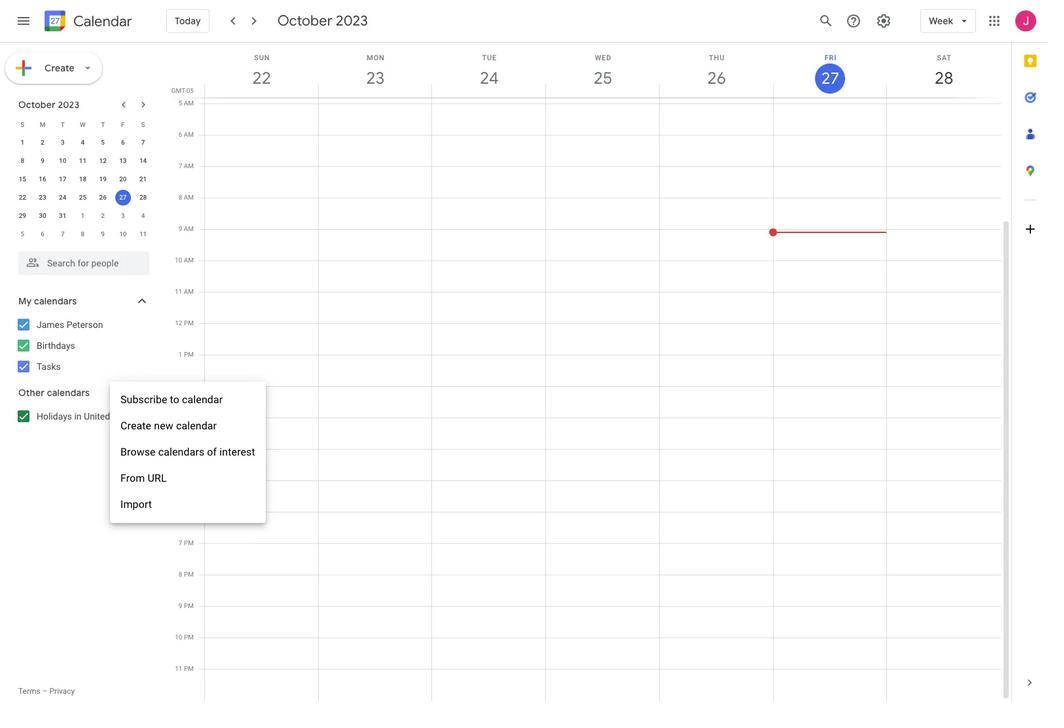 Task type: locate. For each thing, give the bounding box(es) containing it.
grid
[[168, 43, 1012, 701]]

10 am
[[175, 257, 194, 264]]

28 down sat
[[934, 67, 953, 89]]

0 vertical spatial 3
[[61, 139, 65, 146]]

pm for 4 pm
[[184, 445, 194, 453]]

25 down the 18 element
[[79, 194, 87, 201]]

calendars up the in
[[47, 387, 90, 399]]

9 inside november 9 element
[[101, 231, 105, 238]]

1 horizontal spatial 24
[[479, 67, 498, 89]]

8 for 8 am
[[179, 194, 182, 201]]

0 vertical spatial 12
[[99, 157, 107, 164]]

4 row from the top
[[12, 170, 153, 189]]

19 element
[[95, 172, 111, 187]]

9 for 9 pm
[[179, 603, 182, 610]]

november 11 element
[[135, 227, 151, 242]]

27 down fri
[[821, 68, 839, 89]]

pm down 9 pm
[[184, 634, 194, 641]]

other
[[18, 387, 45, 399]]

0 horizontal spatial 2023
[[58, 99, 80, 111]]

25 column header
[[546, 43, 660, 98]]

0 horizontal spatial 24
[[59, 194, 66, 201]]

2 vertical spatial 1
[[179, 351, 182, 358]]

12
[[99, 157, 107, 164], [175, 320, 182, 327]]

wed
[[595, 54, 612, 62]]

calendars inside "add calendars." menu
[[158, 446, 205, 458]]

16
[[39, 176, 46, 183]]

2 vertical spatial calendars
[[158, 446, 205, 458]]

1 horizontal spatial 5
[[101, 139, 105, 146]]

3 down 27, today 'element'
[[121, 212, 125, 219]]

0 horizontal spatial 26
[[99, 194, 107, 201]]

28 down 21 element
[[139, 194, 147, 201]]

1 horizontal spatial 25
[[593, 67, 612, 89]]

1 horizontal spatial 28
[[934, 67, 953, 89]]

31
[[59, 212, 66, 219]]

0 horizontal spatial october
[[18, 99, 56, 111]]

8 pm from the top
[[184, 665, 194, 673]]

23 down the 16 element
[[39, 194, 46, 201]]

6 row from the top
[[12, 207, 153, 225]]

1 vertical spatial 1
[[81, 212, 85, 219]]

2023
[[336, 12, 368, 30], [58, 99, 80, 111]]

row up 25 'element'
[[12, 170, 153, 189]]

1
[[21, 139, 24, 146], [81, 212, 85, 219], [179, 351, 182, 358]]

0 vertical spatial october 2023
[[277, 12, 368, 30]]

t left 'f'
[[101, 121, 105, 128]]

27, today element
[[115, 190, 131, 206]]

calendars up james
[[34, 295, 77, 307]]

1 horizontal spatial s
[[141, 121, 145, 128]]

1 horizontal spatial 27
[[821, 68, 839, 89]]

6 for 6 am
[[179, 131, 182, 138]]

1 pm from the top
[[184, 320, 194, 327]]

2 horizontal spatial 6
[[179, 131, 182, 138]]

12 up '19'
[[99, 157, 107, 164]]

7 for november 7 element
[[61, 231, 65, 238]]

0 horizontal spatial 28
[[139, 194, 147, 201]]

1 for the november 1 element
[[81, 212, 85, 219]]

pm down 8 pm
[[184, 603, 194, 610]]

25 down wed
[[593, 67, 612, 89]]

calendars inside other calendars dropdown button
[[47, 387, 90, 399]]

1 vertical spatial calendars
[[47, 387, 90, 399]]

2023 down create dropdown button
[[58, 99, 80, 111]]

november 7 element
[[55, 227, 71, 242]]

23 element
[[35, 190, 50, 206]]

in
[[74, 411, 82, 422]]

2 am from the top
[[184, 131, 194, 138]]

13
[[119, 157, 127, 164]]

t left w
[[61, 121, 65, 128]]

28
[[934, 67, 953, 89], [139, 194, 147, 201]]

4 down 28 "element"
[[141, 212, 145, 219]]

row group
[[12, 134, 153, 244]]

tue
[[482, 54, 497, 62]]

28 inside column header
[[934, 67, 953, 89]]

0 horizontal spatial october 2023
[[18, 99, 80, 111]]

privacy
[[49, 687, 75, 696]]

calendar right to
[[182, 394, 223, 406]]

am up "9 am"
[[184, 194, 194, 201]]

am up 7 am
[[184, 131, 194, 138]]

26 down thu
[[707, 67, 725, 89]]

7 up 8 am
[[179, 162, 182, 170]]

0 vertical spatial 27
[[821, 68, 839, 89]]

3 row from the top
[[12, 152, 153, 170]]

5 row from the top
[[12, 189, 153, 207]]

25 element
[[75, 190, 91, 206]]

5 for 5 am
[[179, 100, 182, 107]]

24 down '17' element
[[59, 194, 66, 201]]

23 down 'mon'
[[365, 67, 384, 89]]

2 s from the left
[[141, 121, 145, 128]]

5 down 29 element
[[21, 231, 24, 238]]

2 vertical spatial 4
[[179, 445, 182, 453]]

12 element
[[95, 153, 111, 169]]

2 vertical spatial 5
[[21, 231, 24, 238]]

1 vertical spatial 2
[[101, 212, 105, 219]]

11 up 18
[[79, 157, 87, 164]]

0 vertical spatial calendars
[[34, 295, 77, 307]]

create inside dropdown button
[[45, 62, 75, 74]]

0 horizontal spatial 1
[[21, 139, 24, 146]]

11 down november 4 element
[[139, 231, 147, 238]]

4 inside november 4 element
[[141, 212, 145, 219]]

pm up 1 pm
[[184, 320, 194, 327]]

1 vertical spatial calendar
[[176, 420, 217, 432]]

1 vertical spatial october 2023
[[18, 99, 80, 111]]

1 horizontal spatial 4
[[141, 212, 145, 219]]

8 am
[[179, 194, 194, 201]]

pm down 7 pm
[[184, 571, 194, 578]]

30 element
[[35, 208, 50, 224]]

26 down 19 'element'
[[99, 194, 107, 201]]

1 horizontal spatial 12
[[175, 320, 182, 327]]

26
[[707, 67, 725, 89], [99, 194, 107, 201]]

7 pm from the top
[[184, 634, 194, 641]]

1 down 25 'element'
[[81, 212, 85, 219]]

27 link
[[816, 64, 846, 94]]

row up the november 1 element
[[12, 189, 153, 207]]

0 horizontal spatial 27
[[119, 194, 127, 201]]

sat
[[937, 54, 952, 62]]

2 down m
[[41, 139, 44, 146]]

0 vertical spatial 24
[[479, 67, 498, 89]]

18
[[79, 176, 87, 183]]

pm up 8 pm
[[184, 540, 194, 547]]

am up 8 am
[[184, 162, 194, 170]]

0 horizontal spatial create
[[45, 62, 75, 74]]

12 pm
[[175, 320, 194, 327]]

1 horizontal spatial 1
[[81, 212, 85, 219]]

6 down 30 element
[[41, 231, 44, 238]]

10 up 11 am
[[175, 257, 182, 264]]

10 up 11 pm
[[175, 634, 182, 641]]

10 up 17 at the top
[[59, 157, 66, 164]]

1 vertical spatial 23
[[39, 194, 46, 201]]

november 5 element
[[15, 227, 30, 242]]

0 horizontal spatial 23
[[39, 194, 46, 201]]

27 inside 'element'
[[119, 194, 127, 201]]

7 down 31 element
[[61, 231, 65, 238]]

row containing s
[[12, 115, 153, 134]]

15
[[19, 176, 26, 183]]

10 for 10 am
[[175, 257, 182, 264]]

calendar
[[182, 394, 223, 406], [176, 420, 217, 432]]

26 inside column header
[[707, 67, 725, 89]]

2 t from the left
[[101, 121, 105, 128]]

1 horizontal spatial 23
[[365, 67, 384, 89]]

october 2023 grid
[[12, 115, 153, 244]]

1 vertical spatial 25
[[79, 194, 87, 201]]

fri 27
[[821, 54, 839, 89]]

6 down 'f'
[[121, 139, 125, 146]]

0 horizontal spatial 22
[[19, 194, 26, 201]]

4 for november 4 element
[[141, 212, 145, 219]]

22 down 15 element
[[19, 194, 26, 201]]

1 horizontal spatial t
[[101, 121, 105, 128]]

other calendars button
[[3, 382, 162, 403]]

0 horizontal spatial 5
[[21, 231, 24, 238]]

23 inside grid
[[39, 194, 46, 201]]

6 up 7 am
[[179, 131, 182, 138]]

7 row from the top
[[12, 225, 153, 244]]

pm down 12 pm
[[184, 351, 194, 358]]

27 down 20 element
[[119, 194, 127, 201]]

3 pm from the top
[[184, 445, 194, 453]]

1 inside grid
[[179, 351, 182, 358]]

4 down w
[[81, 139, 85, 146]]

23
[[365, 67, 384, 89], [39, 194, 46, 201]]

calendars
[[34, 295, 77, 307], [47, 387, 90, 399], [158, 446, 205, 458]]

4 pm from the top
[[184, 540, 194, 547]]

1 row from the top
[[12, 115, 153, 134]]

1 vertical spatial 2023
[[58, 99, 80, 111]]

0 horizontal spatial t
[[61, 121, 65, 128]]

today
[[175, 15, 201, 27]]

9 up 10 am
[[179, 225, 182, 232]]

6 inside grid
[[179, 131, 182, 138]]

11 down 10 am
[[175, 288, 182, 295]]

0 vertical spatial 4
[[81, 139, 85, 146]]

row containing 8
[[12, 152, 153, 170]]

am down 05 on the top left
[[184, 100, 194, 107]]

add other calendars image
[[114, 386, 127, 399]]

24 inside column header
[[479, 67, 498, 89]]

0 vertical spatial calendar
[[182, 394, 223, 406]]

17 element
[[55, 172, 71, 187]]

create inside "add calendars." menu
[[121, 420, 151, 432]]

0 horizontal spatial 25
[[79, 194, 87, 201]]

1 vertical spatial 28
[[139, 194, 147, 201]]

11
[[79, 157, 87, 164], [139, 231, 147, 238], [175, 288, 182, 295], [175, 665, 182, 673]]

27
[[821, 68, 839, 89], [119, 194, 127, 201]]

2 down 26 element
[[101, 212, 105, 219]]

fri
[[825, 54, 837, 62]]

8 up "9 am"
[[179, 194, 182, 201]]

7
[[141, 139, 145, 146], [179, 162, 182, 170], [61, 231, 65, 238], [179, 540, 182, 547]]

4 down the create new calendar at the bottom left
[[179, 445, 182, 453]]

1 vertical spatial 6
[[121, 139, 125, 146]]

12 for 12
[[99, 157, 107, 164]]

28 link
[[929, 64, 960, 94]]

t
[[61, 121, 65, 128], [101, 121, 105, 128]]

pm for 1 pm
[[184, 351, 194, 358]]

15 element
[[15, 172, 30, 187]]

7 for 7 am
[[179, 162, 182, 170]]

0 vertical spatial 5
[[179, 100, 182, 107]]

26 element
[[95, 190, 111, 206]]

2 pm from the top
[[184, 351, 194, 358]]

7 am from the top
[[184, 288, 194, 295]]

tue 24
[[479, 54, 498, 89]]

None search field
[[0, 246, 162, 275]]

create for create
[[45, 62, 75, 74]]

s right 'f'
[[141, 121, 145, 128]]

0 vertical spatial 25
[[593, 67, 612, 89]]

pm for 10 pm
[[184, 634, 194, 641]]

7 am
[[179, 162, 194, 170]]

1 vertical spatial 27
[[119, 194, 127, 201]]

calendar for subscribe to calendar
[[182, 394, 223, 406]]

10 inside 'element'
[[119, 231, 127, 238]]

10 down november 3 element on the left top of the page
[[119, 231, 127, 238]]

2 vertical spatial 6
[[41, 231, 44, 238]]

am for 9 am
[[184, 225, 194, 232]]

pm
[[184, 320, 194, 327], [184, 351, 194, 358], [184, 445, 194, 453], [184, 540, 194, 547], [184, 571, 194, 578], [184, 603, 194, 610], [184, 634, 194, 641], [184, 665, 194, 673]]

row containing 22
[[12, 189, 153, 207]]

7 up 8 pm
[[179, 540, 182, 547]]

11 for 11 am
[[175, 288, 182, 295]]

mon
[[367, 54, 385, 62]]

18 element
[[75, 172, 91, 187]]

10
[[59, 157, 66, 164], [119, 231, 127, 238], [175, 257, 182, 264], [175, 634, 182, 641]]

row up november 8 element
[[12, 207, 153, 225]]

october 2023
[[277, 12, 368, 30], [18, 99, 80, 111]]

0 horizontal spatial 4
[[81, 139, 85, 146]]

1 vertical spatial 4
[[141, 212, 145, 219]]

2 horizontal spatial 5
[[179, 100, 182, 107]]

1 horizontal spatial october
[[277, 12, 333, 30]]

12 down 11 am
[[175, 320, 182, 327]]

9
[[41, 157, 44, 164], [179, 225, 182, 232], [101, 231, 105, 238], [179, 603, 182, 610]]

row down w
[[12, 134, 153, 152]]

23 inside the mon 23
[[365, 67, 384, 89]]

5 pm from the top
[[184, 571, 194, 578]]

0 vertical spatial 28
[[934, 67, 953, 89]]

11 down "10 pm"
[[175, 665, 182, 673]]

12 inside grid
[[175, 320, 182, 327]]

28 column header
[[887, 43, 1001, 98]]

from
[[121, 472, 145, 485]]

29
[[19, 212, 26, 219]]

0 horizontal spatial 6
[[41, 231, 44, 238]]

pm left "of"
[[184, 445, 194, 453]]

am
[[184, 100, 194, 107], [184, 131, 194, 138], [184, 162, 194, 170], [184, 194, 194, 201], [184, 225, 194, 232], [184, 257, 194, 264], [184, 288, 194, 295]]

8 for 8 pm
[[179, 571, 182, 578]]

row
[[12, 115, 153, 134], [12, 134, 153, 152], [12, 152, 153, 170], [12, 170, 153, 189], [12, 189, 153, 207], [12, 207, 153, 225], [12, 225, 153, 244]]

other calendars
[[18, 387, 90, 399]]

row down the november 1 element
[[12, 225, 153, 244]]

october 2023 up m
[[18, 99, 80, 111]]

17
[[59, 176, 66, 183]]

0 vertical spatial 6
[[179, 131, 182, 138]]

4 am from the top
[[184, 194, 194, 201]]

0 vertical spatial 26
[[707, 67, 725, 89]]

22
[[252, 67, 270, 89], [19, 194, 26, 201]]

s left m
[[21, 121, 24, 128]]

1 vertical spatial 12
[[175, 320, 182, 327]]

6 for "november 6" element
[[41, 231, 44, 238]]

3 am from the top
[[184, 162, 194, 170]]

22 link
[[247, 64, 277, 94]]

21 element
[[135, 172, 151, 187]]

1 vertical spatial 3
[[121, 212, 125, 219]]

9 down november 2 element
[[101, 231, 105, 238]]

0 horizontal spatial 12
[[99, 157, 107, 164]]

12 inside 12 element
[[99, 157, 107, 164]]

my calendars button
[[3, 291, 162, 312]]

0 vertical spatial 2023
[[336, 12, 368, 30]]

row up 11 element
[[12, 115, 153, 134]]

browse
[[121, 446, 156, 458]]

5 am
[[179, 100, 194, 107]]

row containing 15
[[12, 170, 153, 189]]

0 vertical spatial 23
[[365, 67, 384, 89]]

0 horizontal spatial 2
[[41, 139, 44, 146]]

3
[[61, 139, 65, 146], [121, 212, 125, 219]]

calendars down the create new calendar at the bottom left
[[158, 446, 205, 458]]

1 horizontal spatial create
[[121, 420, 151, 432]]

2 horizontal spatial 4
[[179, 445, 182, 453]]

sun
[[254, 54, 270, 62]]

1 horizontal spatial 6
[[121, 139, 125, 146]]

am down "9 am"
[[184, 257, 194, 264]]

tab list
[[1013, 43, 1049, 665]]

am down 8 am
[[184, 225, 194, 232]]

import
[[121, 498, 152, 511]]

1 am from the top
[[184, 100, 194, 107]]

0 vertical spatial 22
[[252, 67, 270, 89]]

0 horizontal spatial s
[[21, 121, 24, 128]]

1 horizontal spatial october 2023
[[277, 12, 368, 30]]

october
[[277, 12, 333, 30], [18, 99, 56, 111]]

2 horizontal spatial 1
[[179, 351, 182, 358]]

27 inside column header
[[821, 68, 839, 89]]

october 2023 up 'mon'
[[277, 12, 368, 30]]

10 for 10 element on the top
[[59, 157, 66, 164]]

f
[[121, 121, 125, 128]]

10 for 10 pm
[[175, 634, 182, 641]]

8 down the november 1 element
[[81, 231, 85, 238]]

2023 up 'mon'
[[336, 12, 368, 30]]

create button
[[5, 52, 102, 84]]

1 up 15
[[21, 139, 24, 146]]

6
[[179, 131, 182, 138], [121, 139, 125, 146], [41, 231, 44, 238]]

24 element
[[55, 190, 71, 206]]

1 vertical spatial 24
[[59, 194, 66, 201]]

10 for the november 10 'element'
[[119, 231, 127, 238]]

22 element
[[15, 190, 30, 206]]

november 3 element
[[115, 208, 131, 224]]

2
[[41, 139, 44, 146], [101, 212, 105, 219]]

create up browse
[[121, 420, 151, 432]]

8
[[21, 157, 24, 164], [179, 194, 182, 201], [81, 231, 85, 238], [179, 571, 182, 578]]

gmt-
[[171, 87, 187, 94]]

8 down 7 pm
[[179, 571, 182, 578]]

6 pm from the top
[[184, 603, 194, 610]]

0 vertical spatial create
[[45, 62, 75, 74]]

1 down 12 pm
[[179, 351, 182, 358]]

3 up 10 element on the top
[[61, 139, 65, 146]]

am up 12 pm
[[184, 288, 194, 295]]

6 am from the top
[[184, 257, 194, 264]]

row up 18
[[12, 152, 153, 170]]

13 element
[[115, 153, 131, 169]]

4
[[81, 139, 85, 146], [141, 212, 145, 219], [179, 445, 182, 453]]

pm down "10 pm"
[[184, 665, 194, 673]]

5 down gmt-
[[179, 100, 182, 107]]

9 up "10 pm"
[[179, 603, 182, 610]]

1 vertical spatial create
[[121, 420, 151, 432]]

1 vertical spatial 22
[[19, 194, 26, 201]]

22 down sun
[[252, 67, 270, 89]]

11 am
[[175, 288, 194, 295]]

24 down tue
[[479, 67, 498, 89]]

5 am from the top
[[184, 225, 194, 232]]

11 pm
[[175, 665, 194, 673]]

subscribe to calendar
[[121, 394, 223, 406]]

calendars inside my calendars dropdown button
[[34, 295, 77, 307]]

settings menu image
[[876, 13, 892, 29]]

1 horizontal spatial 26
[[707, 67, 725, 89]]

s
[[21, 121, 24, 128], [141, 121, 145, 128]]

calendar up 4 pm
[[176, 420, 217, 432]]

25
[[593, 67, 612, 89], [79, 194, 87, 201]]

create down calendar element
[[45, 62, 75, 74]]

1 horizontal spatial 22
[[252, 67, 270, 89]]

5 up 12 element
[[101, 139, 105, 146]]

1 vertical spatial 26
[[99, 194, 107, 201]]

2 row from the top
[[12, 134, 153, 152]]

calendars for other calendars
[[47, 387, 90, 399]]

30
[[39, 212, 46, 219]]

create
[[45, 62, 75, 74], [121, 420, 151, 432]]



Task type: vqa. For each thing, say whether or not it's contained in the screenshot.


Task type: describe. For each thing, give the bounding box(es) containing it.
thu 26
[[707, 54, 725, 89]]

to
[[170, 394, 179, 406]]

1 pm
[[179, 351, 194, 358]]

9 up "16"
[[41, 157, 44, 164]]

9 for 9 am
[[179, 225, 182, 232]]

sun 22
[[252, 54, 270, 89]]

united
[[84, 411, 110, 422]]

holidays
[[37, 411, 72, 422]]

4 pm
[[179, 445, 194, 453]]

pm for 11 pm
[[184, 665, 194, 673]]

6 am
[[179, 131, 194, 138]]

19
[[99, 176, 107, 183]]

22 inside column header
[[252, 67, 270, 89]]

my
[[18, 295, 32, 307]]

28 inside "element"
[[139, 194, 147, 201]]

4 for 4 pm
[[179, 445, 182, 453]]

subscribe
[[121, 394, 167, 406]]

calendars for my calendars
[[34, 295, 77, 307]]

add calendars. menu
[[110, 382, 266, 523]]

9 am
[[179, 225, 194, 232]]

10 element
[[55, 153, 71, 169]]

browse calendars of interest
[[121, 446, 255, 458]]

1 horizontal spatial 3
[[121, 212, 125, 219]]

november 9 element
[[95, 227, 111, 242]]

11 for 'november 11' element
[[139, 231, 147, 238]]

am for 10 am
[[184, 257, 194, 264]]

my calendars list
[[3, 314, 162, 377]]

11 for 11 element
[[79, 157, 87, 164]]

9 for november 9 element
[[101, 231, 105, 238]]

row containing 29
[[12, 207, 153, 225]]

calendar for create new calendar
[[176, 420, 217, 432]]

25 inside 'element'
[[79, 194, 87, 201]]

wed 25
[[593, 54, 612, 89]]

interest
[[220, 446, 255, 458]]

w
[[80, 121, 86, 128]]

from url
[[121, 472, 167, 485]]

m
[[40, 121, 45, 128]]

november 1 element
[[75, 208, 91, 224]]

Search for people text field
[[26, 251, 141, 275]]

1 horizontal spatial 2023
[[336, 12, 368, 30]]

pm for 7 pm
[[184, 540, 194, 547]]

11 element
[[75, 153, 91, 169]]

0 horizontal spatial 3
[[61, 139, 65, 146]]

terms – privacy
[[18, 687, 75, 696]]

26 column header
[[659, 43, 774, 98]]

20
[[119, 176, 127, 183]]

terms
[[18, 687, 40, 696]]

gmt-05
[[171, 87, 194, 94]]

am for 6 am
[[184, 131, 194, 138]]

29 element
[[15, 208, 30, 224]]

11 for 11 pm
[[175, 665, 182, 673]]

24 inside "element"
[[59, 194, 66, 201]]

8 for november 8 element
[[81, 231, 85, 238]]

thu
[[709, 54, 725, 62]]

27 column header
[[773, 43, 888, 98]]

26 inside the october 2023 grid
[[99, 194, 107, 201]]

pm for 8 pm
[[184, 571, 194, 578]]

14 element
[[135, 153, 151, 169]]

28 element
[[135, 190, 151, 206]]

privacy link
[[49, 687, 75, 696]]

create new calendar
[[121, 420, 217, 432]]

calendar
[[73, 12, 132, 30]]

–
[[42, 687, 48, 696]]

november 2 element
[[95, 208, 111, 224]]

tasks
[[37, 362, 61, 372]]

november 10 element
[[115, 227, 131, 242]]

calendar heading
[[71, 12, 132, 30]]

0 vertical spatial 2
[[41, 139, 44, 146]]

holidays in united states
[[37, 411, 138, 422]]

9 pm
[[179, 603, 194, 610]]

27 cell
[[113, 189, 133, 207]]

november 6 element
[[35, 227, 50, 242]]

url
[[148, 472, 167, 485]]

24 link
[[474, 64, 504, 94]]

8 pm
[[179, 571, 194, 578]]

23 column header
[[318, 43, 433, 98]]

8 up 15
[[21, 157, 24, 164]]

26 link
[[702, 64, 732, 94]]

5 for november 5 element
[[21, 231, 24, 238]]

1 horizontal spatial 2
[[101, 212, 105, 219]]

peterson
[[67, 320, 103, 330]]

am for 8 am
[[184, 194, 194, 201]]

23 link
[[361, 64, 391, 94]]

am for 7 am
[[184, 162, 194, 170]]

james
[[37, 320, 64, 330]]

am for 11 am
[[184, 288, 194, 295]]

pm for 9 pm
[[184, 603, 194, 610]]

november 8 element
[[75, 227, 91, 242]]

new
[[154, 420, 173, 432]]

mon 23
[[365, 54, 385, 89]]

today button
[[166, 5, 209, 37]]

22 column header
[[204, 43, 319, 98]]

16 element
[[35, 172, 50, 187]]

states
[[112, 411, 138, 422]]

21
[[139, 176, 147, 183]]

20 element
[[115, 172, 131, 187]]

05
[[186, 87, 194, 94]]

10 pm
[[175, 634, 194, 641]]

7 pm
[[179, 540, 194, 547]]

24 column header
[[432, 43, 546, 98]]

james peterson
[[37, 320, 103, 330]]

row group containing 1
[[12, 134, 153, 244]]

of
[[207, 446, 217, 458]]

1 vertical spatial october
[[18, 99, 56, 111]]

1 vertical spatial 5
[[101, 139, 105, 146]]

1 s from the left
[[21, 121, 24, 128]]

week
[[929, 15, 954, 27]]

0 vertical spatial 1
[[21, 139, 24, 146]]

am for 5 am
[[184, 100, 194, 107]]

7 for 7 pm
[[179, 540, 182, 547]]

main drawer image
[[16, 13, 31, 29]]

birthdays
[[37, 341, 75, 351]]

pm for 12 pm
[[184, 320, 194, 327]]

14
[[139, 157, 147, 164]]

22 inside row
[[19, 194, 26, 201]]

25 inside wed 25
[[593, 67, 612, 89]]

1 t from the left
[[61, 121, 65, 128]]

my calendars
[[18, 295, 77, 307]]

0 vertical spatial october
[[277, 12, 333, 30]]

week button
[[921, 5, 976, 37]]

sat 28
[[934, 54, 953, 89]]

create for create new calendar
[[121, 420, 151, 432]]

7 up "14"
[[141, 139, 145, 146]]

row containing 1
[[12, 134, 153, 152]]

november 4 element
[[135, 208, 151, 224]]

terms link
[[18, 687, 40, 696]]

31 element
[[55, 208, 71, 224]]

row containing 5
[[12, 225, 153, 244]]

25 link
[[588, 64, 618, 94]]

calendar element
[[42, 8, 132, 37]]

1 for 1 pm
[[179, 351, 182, 358]]

grid containing 22
[[168, 43, 1012, 701]]

12 for 12 pm
[[175, 320, 182, 327]]



